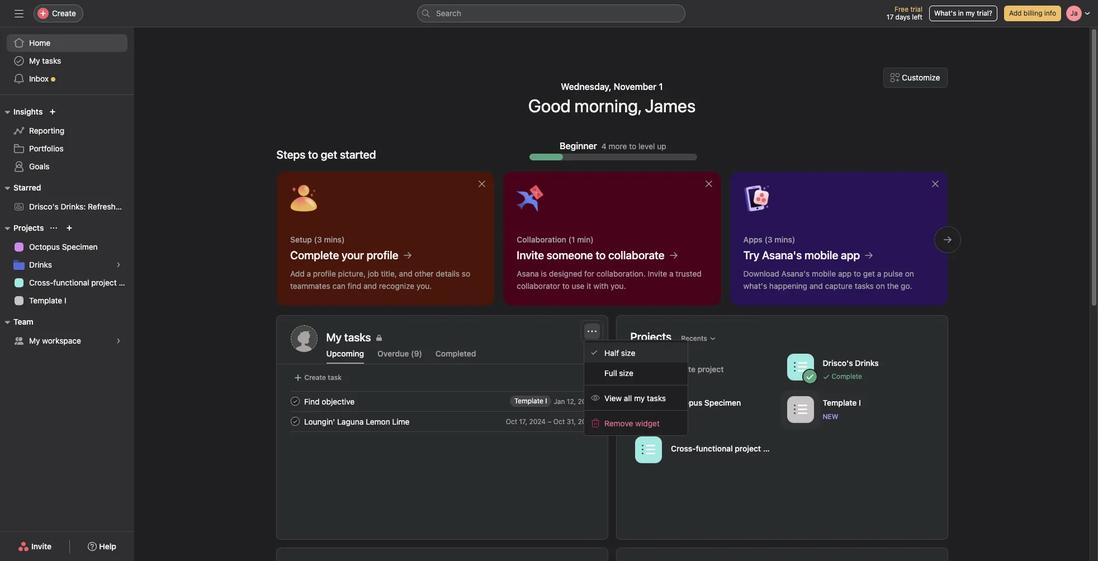 Task type: describe. For each thing, give the bounding box(es) containing it.
new image
[[49, 108, 56, 115]]

goals
[[29, 162, 50, 171]]

overdue
[[378, 349, 409, 358]]

my for all
[[634, 393, 645, 403]]

create project
[[671, 364, 724, 374]]

refreshment
[[88, 202, 134, 211]]

other
[[414, 269, 433, 278]]

remove widget
[[604, 419, 660, 428]]

recognize
[[379, 281, 414, 291]]

1 vertical spatial template i link
[[510, 396, 551, 407]]

to inside the download asana's mobile app to get a pulse on what's happening and capture tasks on the go.
[[854, 269, 861, 278]]

0 horizontal spatial on
[[876, 281, 885, 291]]

2024 for 12,
[[578, 397, 594, 406]]

specimen for octopus specimen new
[[704, 398, 741, 407]]

create button
[[34, 4, 83, 22]]

scroll card carousel right image
[[943, 235, 952, 244]]

collaboration (1 min)
[[517, 235, 593, 244]]

my for in
[[966, 9, 975, 17]]

designed
[[549, 269, 582, 278]]

insights button
[[0, 105, 43, 119]]

to inside 'asana is designed for collaboration. invite a trusted collaborator to use it with you.'
[[562, 281, 569, 291]]

wednesday, november 1 good morning, james
[[528, 82, 696, 116]]

picture,
[[338, 269, 365, 278]]

12,
[[567, 397, 576, 406]]

what's in my trial? button
[[929, 6, 998, 21]]

and inside the download asana's mobile app to get a pulse on what's happening and capture tasks on the go.
[[809, 281, 823, 291]]

collaborate
[[608, 249, 664, 262]]

home link
[[7, 34, 127, 52]]

dismiss image for try asana's mobile app
[[931, 179, 940, 188]]

dismiss image
[[477, 179, 486, 188]]

try asana's mobile app
[[743, 249, 860, 262]]

app for download asana's mobile app to get a pulse on what's happening and capture tasks on the go.
[[838, 269, 852, 278]]

title,
[[381, 269, 397, 278]]

1 horizontal spatial drinks
[[855, 358, 879, 368]]

wednesday,
[[561, 82, 611, 92]]

completed image for find
[[288, 395, 302, 408]]

jan 12, 2024 button
[[554, 397, 594, 406]]

jan
[[554, 397, 565, 406]]

you. inside 'asana is designed for collaboration. invite a trusted collaborator to use it with you.'
[[610, 281, 626, 291]]

collaboration.
[[596, 269, 645, 278]]

0 horizontal spatial cross-functional project plan link
[[7, 274, 134, 292]]

1 vertical spatial project
[[735, 444, 761, 453]]

global element
[[0, 27, 134, 94]]

remove widget link
[[584, 413, 688, 433]]

customize button
[[884, 68, 948, 88]]

add for add a profile picture, job title, and other details so teammates can find and recognize you.
[[290, 269, 304, 278]]

asana's for download
[[781, 269, 810, 278]]

starred element
[[0, 178, 199, 218]]

customize
[[902, 73, 940, 82]]

template i inside projects element
[[29, 296, 66, 305]]

cross- inside projects element
[[29, 278, 53, 287]]

2024 for 17,
[[529, 417, 546, 426]]

november
[[614, 82, 657, 92]]

inbox
[[29, 74, 49, 83]]

team
[[13, 317, 33, 327]]

4
[[602, 141, 607, 151]]

your
[[341, 249, 364, 262]]

lemon
[[366, 417, 390, 426]]

size for full size
[[619, 368, 634, 378]]

free
[[895, 5, 909, 13]]

happening
[[769, 281, 807, 291]]

Completed checkbox
[[288, 395, 302, 408]]

31,
[[567, 417, 576, 426]]

try
[[743, 249, 759, 262]]

completed image for loungin'
[[288, 415, 302, 428]]

up
[[657, 141, 666, 151]]

upcoming
[[326, 349, 364, 358]]

projects inside dropdown button
[[13, 223, 44, 233]]

asana
[[517, 269, 539, 278]]

invite inside 'asana is designed for collaboration. invite a trusted collaborator to use it with you.'
[[648, 269, 667, 278]]

half size
[[604, 348, 635, 358]]

template inside template i new
[[823, 398, 857, 407]]

1 horizontal spatial on
[[905, 269, 914, 278]]

show options, current sort, top image
[[51, 225, 57, 231]]

find objective
[[304, 397, 354, 406]]

loungin' laguna lemon lime
[[304, 417, 409, 426]]

1 horizontal spatial and
[[399, 269, 412, 278]]

level
[[639, 141, 655, 151]]

objective
[[321, 397, 354, 406]]

functional inside projects element
[[53, 278, 89, 287]]

add billing info button
[[1004, 6, 1061, 21]]

tasks inside the download asana's mobile app to get a pulse on what's happening and capture tasks on the go.
[[855, 281, 874, 291]]

1
[[659, 82, 663, 92]]

1 oct from the left
[[506, 417, 517, 426]]

overdue (9)
[[378, 349, 422, 358]]

complete for complete your profile
[[290, 249, 339, 262]]

0 vertical spatial project
[[91, 278, 117, 287]]

steps
[[277, 148, 306, 161]]

starred button
[[0, 181, 41, 195]]

1 horizontal spatial functional
[[696, 444, 733, 453]]

oct 17, 2024 – oct 31, 2024
[[506, 417, 594, 426]]

pulse
[[883, 269, 903, 278]]

1 vertical spatial plan
[[763, 444, 779, 453]]

new for octopus specimen
[[671, 412, 686, 421]]

more
[[609, 141, 627, 151]]

half size link
[[584, 343, 688, 363]]

search list box
[[417, 4, 686, 22]]

1 vertical spatial template i
[[514, 397, 547, 405]]

mobile for download
[[812, 269, 836, 278]]

invite for invite
[[31, 542, 52, 551]]

what's
[[743, 281, 767, 291]]

drisco's drinks: refreshment recommendation
[[29, 202, 199, 211]]

trial?
[[977, 9, 993, 17]]

my tasks link
[[326, 330, 594, 346]]

search
[[436, 8, 461, 18]]

reporting link
[[7, 122, 127, 140]]

add a profile picture, job title, and other details so teammates can find and recognize you.
[[290, 269, 470, 291]]

reporting
[[29, 126, 64, 135]]

1 horizontal spatial tasks
[[647, 393, 666, 403]]

a for try
[[877, 269, 881, 278]]

app for try asana's mobile app
[[841, 249, 860, 262]]

drisco's for drisco's drinks
[[823, 358, 853, 368]]

my for my workspace
[[29, 336, 40, 346]]

octopus for octopus specimen
[[29, 242, 60, 252]]

beginner
[[560, 141, 597, 151]]

widget
[[635, 419, 660, 428]]

insights element
[[0, 102, 134, 178]]

help button
[[81, 537, 124, 557]]

get started
[[321, 148, 376, 161]]

tasks inside the global element
[[42, 56, 61, 65]]

template i new
[[823, 398, 861, 421]]

new project or portfolio image
[[66, 225, 73, 231]]

projects element
[[0, 218, 134, 312]]

task
[[328, 374, 342, 382]]

starred
[[13, 183, 41, 192]]

so
[[462, 269, 470, 278]]

octopus specimen new
[[671, 398, 741, 421]]

loungin'
[[304, 417, 335, 426]]

all
[[624, 393, 632, 403]]

steps to get started
[[277, 148, 376, 161]]

left
[[912, 13, 923, 21]]

the
[[887, 281, 899, 291]]

create project link
[[630, 352, 782, 388]]

what's in my trial?
[[934, 9, 993, 17]]

0 horizontal spatial list image
[[642, 443, 655, 457]]

create for create
[[52, 8, 76, 18]]

find
[[347, 281, 361, 291]]

drinks:
[[61, 202, 86, 211]]



Task type: locate. For each thing, give the bounding box(es) containing it.
laguna
[[337, 417, 363, 426]]

completed image down completed checkbox
[[288, 415, 302, 428]]

full
[[604, 368, 617, 378]]

1 horizontal spatial dismiss image
[[931, 179, 940, 188]]

drisco's inside drisco's drinks: refreshment recommendation link
[[29, 202, 59, 211]]

template right list icon
[[823, 398, 857, 407]]

0 horizontal spatial projects
[[13, 223, 44, 233]]

0 horizontal spatial i
[[64, 296, 66, 305]]

0 horizontal spatial template
[[29, 296, 62, 305]]

invite button
[[11, 537, 59, 557]]

full size
[[604, 368, 634, 378]]

0 vertical spatial drisco's
[[29, 202, 59, 211]]

mobile inside the download asana's mobile app to get a pulse on what's happening and capture tasks on the go.
[[812, 269, 836, 278]]

complete down drisco's drinks
[[831, 372, 862, 381]]

create for create task
[[304, 374, 326, 382]]

0 vertical spatial list image
[[793, 360, 807, 374]]

0 vertical spatial cross-functional project plan link
[[7, 274, 134, 292]]

new right rocket image
[[671, 412, 686, 421]]

template i link up 17,
[[510, 396, 551, 407]]

functional down drinks link
[[53, 278, 89, 287]]

cross-functional project plan down drinks link
[[29, 278, 134, 287]]

0 vertical spatial completed image
[[288, 395, 302, 408]]

a right get
[[877, 269, 881, 278]]

i down drisco's drinks
[[859, 398, 861, 407]]

2 my from the top
[[29, 336, 40, 346]]

template i link inside projects element
[[7, 292, 127, 310]]

1 horizontal spatial specimen
[[704, 398, 741, 407]]

0 vertical spatial plan
[[119, 278, 134, 287]]

1 my from the top
[[29, 56, 40, 65]]

functional down octopus specimen new
[[696, 444, 733, 453]]

1 vertical spatial size
[[619, 368, 634, 378]]

1 horizontal spatial cross-functional project plan
[[671, 444, 779, 453]]

to inside beginner 4 more to level up
[[629, 141, 636, 151]]

1 horizontal spatial a
[[669, 269, 673, 278]]

create task
[[304, 374, 342, 382]]

1 horizontal spatial template
[[514, 397, 543, 405]]

create inside popup button
[[52, 8, 76, 18]]

invite for invite someone to collaborate
[[517, 249, 544, 262]]

oct left 17,
[[506, 417, 517, 426]]

someone
[[546, 249, 593, 262]]

app up the download asana's mobile app to get a pulse on what's happening and capture tasks on the go.
[[841, 249, 860, 262]]

17
[[887, 13, 894, 21]]

to right steps
[[308, 148, 318, 161]]

list image
[[793, 360, 807, 374], [642, 443, 655, 457]]

2 (3 mins) from the left
[[764, 235, 795, 244]]

create left task
[[304, 374, 326, 382]]

specimen inside projects element
[[62, 242, 98, 252]]

trusted
[[675, 269, 701, 278]]

1 horizontal spatial cross-functional project plan link
[[630, 433, 782, 469]]

help
[[99, 542, 116, 551]]

a
[[306, 269, 311, 278], [669, 269, 673, 278], [877, 269, 881, 278]]

0 horizontal spatial invite
[[31, 542, 52, 551]]

my inside the global element
[[29, 56, 40, 65]]

full size link
[[584, 363, 688, 383]]

1 horizontal spatial project
[[735, 444, 761, 453]]

for
[[584, 269, 594, 278]]

and left capture
[[809, 281, 823, 291]]

drinks
[[29, 260, 52, 270], [855, 358, 879, 368]]

0 vertical spatial specimen
[[62, 242, 98, 252]]

add billing info
[[1009, 9, 1056, 17]]

1 horizontal spatial cross-
[[671, 444, 696, 453]]

asana's
[[762, 249, 802, 262], [781, 269, 810, 278]]

setup
[[290, 235, 312, 244]]

create up the 'home' link
[[52, 8, 76, 18]]

1 vertical spatial asana's
[[781, 269, 810, 278]]

oct right –
[[553, 417, 565, 426]]

cross-functional project plan link down octopus specimen new
[[630, 433, 782, 469]]

good
[[528, 95, 571, 116]]

home
[[29, 38, 50, 48]]

2 a from the left
[[669, 269, 673, 278]]

octopus inside octopus specimen link
[[29, 242, 60, 252]]

1 horizontal spatial profile
[[366, 249, 398, 262]]

on
[[905, 269, 914, 278], [876, 281, 885, 291]]

i
[[64, 296, 66, 305], [545, 397, 547, 405], [859, 398, 861, 407]]

specimen down create project link
[[704, 398, 741, 407]]

to left use
[[562, 281, 569, 291]]

my for my tasks
[[29, 56, 40, 65]]

plan
[[119, 278, 134, 287], [763, 444, 779, 453]]

drinks down octopus specimen
[[29, 260, 52, 270]]

drisco's
[[29, 202, 59, 211], [823, 358, 853, 368]]

list image down widget
[[642, 443, 655, 457]]

0 horizontal spatial drinks
[[29, 260, 52, 270]]

and up recognize
[[399, 269, 412, 278]]

drinks up template i new
[[855, 358, 879, 368]]

0 horizontal spatial project
[[91, 278, 117, 287]]

drisco's for drisco's drinks: refreshment recommendation
[[29, 202, 59, 211]]

complete down setup (3 mins)
[[290, 249, 339, 262]]

2 horizontal spatial template
[[823, 398, 857, 407]]

0 horizontal spatial create
[[52, 8, 76, 18]]

1 vertical spatial specimen
[[704, 398, 741, 407]]

2 horizontal spatial and
[[809, 281, 823, 291]]

specimen inside octopus specimen new
[[704, 398, 741, 407]]

portfolios link
[[7, 140, 127, 158]]

1 vertical spatial my
[[634, 393, 645, 403]]

template i up 17,
[[514, 397, 547, 405]]

0 vertical spatial template i link
[[7, 292, 127, 310]]

completed
[[436, 349, 476, 358]]

i up teams element
[[64, 296, 66, 305]]

2 you. from the left
[[610, 281, 626, 291]]

0 horizontal spatial template i
[[29, 296, 66, 305]]

2 completed image from the top
[[288, 415, 302, 428]]

profile for your
[[366, 249, 398, 262]]

2 new from the left
[[823, 412, 838, 421]]

cross-functional project plan link down octopus specimen link
[[7, 274, 134, 292]]

2 horizontal spatial tasks
[[855, 281, 874, 291]]

1 vertical spatial cross-functional project plan
[[671, 444, 779, 453]]

1 horizontal spatial octopus
[[671, 398, 702, 407]]

1 vertical spatial cross-functional project plan link
[[630, 433, 782, 469]]

dismiss image for invite someone to collaborate
[[704, 179, 713, 188]]

collaboration
[[517, 235, 566, 244]]

1 horizontal spatial invite
[[517, 249, 544, 262]]

0 vertical spatial template i
[[29, 296, 66, 305]]

0 horizontal spatial template i link
[[7, 292, 127, 310]]

my right in
[[966, 9, 975, 17]]

asana's down apps (3 mins)
[[762, 249, 802, 262]]

1 (3 mins) from the left
[[314, 235, 344, 244]]

template i
[[29, 296, 66, 305], [514, 397, 547, 405]]

1 vertical spatial on
[[876, 281, 885, 291]]

complete for complete
[[831, 372, 862, 381]]

2 vertical spatial invite
[[31, 542, 52, 551]]

1 horizontal spatial i
[[545, 397, 547, 405]]

my down team
[[29, 336, 40, 346]]

on left the on the bottom of page
[[876, 281, 885, 291]]

size right 'full'
[[619, 368, 634, 378]]

1 a from the left
[[306, 269, 311, 278]]

on up go.
[[905, 269, 914, 278]]

2024 right the 31,
[[578, 417, 594, 426]]

completed image left find
[[288, 395, 302, 408]]

size inside half size link
[[621, 348, 635, 358]]

a inside the download asana's mobile app to get a pulse on what's happening and capture tasks on the go.
[[877, 269, 881, 278]]

octopus inside octopus specimen new
[[671, 398, 702, 407]]

1 vertical spatial invite
[[648, 269, 667, 278]]

to left get
[[854, 269, 861, 278]]

template i up team
[[29, 296, 66, 305]]

1 vertical spatial projects
[[630, 330, 672, 343]]

my workspace
[[29, 336, 81, 346]]

octopus down show options, current sort, top icon
[[29, 242, 60, 252]]

a inside 'asana is designed for collaboration. invite a trusted collaborator to use it with you.'
[[669, 269, 673, 278]]

2024 left –
[[529, 417, 546, 426]]

half
[[604, 348, 619, 358]]

you. inside add a profile picture, job title, and other details so teammates can find and recognize you.
[[416, 281, 432, 291]]

teams element
[[0, 312, 134, 352]]

see details, my workspace image
[[115, 338, 122, 344]]

1 vertical spatial drinks
[[855, 358, 879, 368]]

actions image
[[587, 327, 596, 336]]

list image up list icon
[[793, 360, 807, 374]]

1 horizontal spatial you.
[[610, 281, 626, 291]]

1 vertical spatial my
[[29, 336, 40, 346]]

tasks down get
[[855, 281, 874, 291]]

size right half
[[621, 348, 635, 358]]

portfolios
[[29, 144, 64, 153]]

0 horizontal spatial and
[[363, 281, 377, 291]]

in
[[958, 9, 964, 17]]

drisco's up show options, current sort, top icon
[[29, 202, 59, 211]]

a for invite
[[669, 269, 673, 278]]

apps
[[743, 235, 762, 244]]

my inside 'button'
[[966, 9, 975, 17]]

(3 mins) up try asana's mobile app
[[764, 235, 795, 244]]

Completed checkbox
[[288, 415, 302, 428]]

remove
[[604, 419, 633, 428]]

i inside projects element
[[64, 296, 66, 305]]

create inside button
[[304, 374, 326, 382]]

template up 17,
[[514, 397, 543, 405]]

cross- down octopus specimen new
[[671, 444, 696, 453]]

a up teammates
[[306, 269, 311, 278]]

0 horizontal spatial my
[[634, 393, 645, 403]]

create task button
[[290, 370, 344, 386]]

setup (3 mins)
[[290, 235, 344, 244]]

completed image
[[288, 395, 302, 408], [288, 415, 302, 428]]

specimen down new project or portfolio icon
[[62, 242, 98, 252]]

mobile for try
[[804, 249, 838, 262]]

upcoming button
[[326, 349, 364, 364]]

profile up title,
[[366, 249, 398, 262]]

see details, drinks image
[[115, 262, 122, 268]]

(3 mins) up complete your profile
[[314, 235, 344, 244]]

0 vertical spatial profile
[[366, 249, 398, 262]]

0 vertical spatial projects
[[13, 223, 44, 233]]

projects up half size
[[630, 330, 672, 343]]

0 vertical spatial mobile
[[804, 249, 838, 262]]

insights
[[13, 107, 43, 116]]

asana's inside the download asana's mobile app to get a pulse on what's happening and capture tasks on the go.
[[781, 269, 810, 278]]

you.
[[416, 281, 432, 291], [610, 281, 626, 291]]

0 vertical spatial app
[[841, 249, 860, 262]]

1 horizontal spatial template i
[[514, 397, 547, 405]]

specimen for octopus specimen
[[62, 242, 98, 252]]

1 horizontal spatial plan
[[763, 444, 779, 453]]

size for half size
[[621, 348, 635, 358]]

add inside add a profile picture, job title, and other details so teammates can find and recognize you.
[[290, 269, 304, 278]]

cross-
[[29, 278, 53, 287], [671, 444, 696, 453]]

profile
[[366, 249, 398, 262], [313, 269, 336, 278]]

1 horizontal spatial add
[[1009, 9, 1022, 17]]

1 vertical spatial list image
[[642, 443, 655, 457]]

info
[[1044, 9, 1056, 17]]

0 vertical spatial complete
[[290, 249, 339, 262]]

1 horizontal spatial complete
[[831, 372, 862, 381]]

2 dismiss image from the left
[[931, 179, 940, 188]]

template up team
[[29, 296, 62, 305]]

1 new from the left
[[671, 412, 686, 421]]

you. down collaboration.
[[610, 281, 626, 291]]

dismiss image
[[704, 179, 713, 188], [931, 179, 940, 188]]

(3 mins) for your
[[314, 235, 344, 244]]

completed button
[[436, 349, 476, 364]]

0 horizontal spatial dismiss image
[[704, 179, 713, 188]]

template inside projects element
[[29, 296, 62, 305]]

drinks inside projects element
[[29, 260, 52, 270]]

0 horizontal spatial drisco's
[[29, 202, 59, 211]]

2 horizontal spatial invite
[[648, 269, 667, 278]]

my workspace link
[[7, 332, 127, 350]]

to up 'asana is designed for collaboration. invite a trusted collaborator to use it with you.'
[[595, 249, 606, 262]]

17,
[[519, 417, 527, 426]]

my tasks link
[[7, 52, 127, 70]]

teammates
[[290, 281, 330, 291]]

asana is designed for collaboration. invite a trusted collaborator to use it with you.
[[517, 269, 701, 291]]

1 horizontal spatial my
[[966, 9, 975, 17]]

cross-functional project plan down octopus specimen new
[[671, 444, 779, 453]]

1 vertical spatial complete
[[831, 372, 862, 381]]

projects
[[13, 223, 44, 233], [630, 330, 672, 343]]

job
[[368, 269, 379, 278]]

drinks link
[[7, 256, 127, 274]]

new
[[671, 412, 686, 421], [823, 412, 838, 421]]

1 you. from the left
[[416, 281, 432, 291]]

0 vertical spatial my
[[966, 9, 975, 17]]

add profile photo image
[[290, 325, 317, 352]]

workspace
[[42, 336, 81, 346]]

2 horizontal spatial a
[[877, 269, 881, 278]]

i left jan at the bottom of page
[[545, 397, 547, 405]]

tasks up widget
[[647, 393, 666, 403]]

i inside template i new
[[859, 398, 861, 407]]

0 vertical spatial add
[[1009, 9, 1022, 17]]

(3 mins) for asana's
[[764, 235, 795, 244]]

profile inside add a profile picture, job title, and other details so teammates can find and recognize you.
[[313, 269, 336, 278]]

0 horizontal spatial add
[[290, 269, 304, 278]]

view
[[604, 393, 622, 403]]

2024 right 12,
[[578, 397, 594, 406]]

mobile up the download asana's mobile app to get a pulse on what's happening and capture tasks on the go.
[[804, 249, 838, 262]]

cross- down drinks link
[[29, 278, 53, 287]]

my tasks
[[29, 56, 61, 65]]

3 a from the left
[[877, 269, 881, 278]]

use
[[571, 281, 584, 291]]

hide sidebar image
[[15, 9, 23, 18]]

0 vertical spatial cross-
[[29, 278, 53, 287]]

project
[[91, 278, 117, 287], [735, 444, 761, 453]]

0 horizontal spatial (3 mins)
[[314, 235, 344, 244]]

get
[[863, 269, 875, 278]]

0 horizontal spatial tasks
[[42, 56, 61, 65]]

1 horizontal spatial oct
[[553, 417, 565, 426]]

profile up teammates
[[313, 269, 336, 278]]

tasks down the home
[[42, 56, 61, 65]]

template
[[29, 296, 62, 305], [514, 397, 543, 405], [823, 398, 857, 407]]

details
[[436, 269, 459, 278]]

new inside octopus specimen new
[[671, 412, 686, 421]]

size inside the full size "link"
[[619, 368, 634, 378]]

1 horizontal spatial list image
[[793, 360, 807, 374]]

0 vertical spatial cross-functional project plan
[[29, 278, 134, 287]]

add for add billing info
[[1009, 9, 1022, 17]]

and down job on the left of the page
[[363, 281, 377, 291]]

0 horizontal spatial specimen
[[62, 242, 98, 252]]

0 vertical spatial invite
[[517, 249, 544, 262]]

1 dismiss image from the left
[[704, 179, 713, 188]]

app up capture
[[838, 269, 852, 278]]

list image
[[793, 403, 807, 416]]

you. down the other
[[416, 281, 432, 291]]

add inside button
[[1009, 9, 1022, 17]]

a left trusted
[[669, 269, 673, 278]]

0 vertical spatial functional
[[53, 278, 89, 287]]

new right list icon
[[823, 412, 838, 421]]

2 vertical spatial tasks
[[647, 393, 666, 403]]

0 horizontal spatial complete
[[290, 249, 339, 262]]

1 vertical spatial drisco's
[[823, 358, 853, 368]]

1 vertical spatial octopus
[[671, 398, 702, 407]]

0 vertical spatial octopus
[[29, 242, 60, 252]]

(9)
[[411, 349, 422, 358]]

create
[[52, 8, 76, 18], [304, 374, 326, 382]]

to left the level
[[629, 141, 636, 151]]

0 vertical spatial size
[[621, 348, 635, 358]]

invite
[[517, 249, 544, 262], [648, 269, 667, 278], [31, 542, 52, 551]]

team button
[[0, 315, 33, 329]]

add left billing
[[1009, 9, 1022, 17]]

octopus down create project
[[671, 398, 702, 407]]

to
[[629, 141, 636, 151], [308, 148, 318, 161], [595, 249, 606, 262], [854, 269, 861, 278], [562, 281, 569, 291]]

my up inbox
[[29, 56, 40, 65]]

oct
[[506, 417, 517, 426], [553, 417, 565, 426]]

invite inside button
[[31, 542, 52, 551]]

specimen
[[62, 242, 98, 252], [704, 398, 741, 407]]

overdue (9) button
[[378, 349, 422, 364]]

0 vertical spatial my
[[29, 56, 40, 65]]

plan inside projects element
[[119, 278, 134, 287]]

cross-functional project plan
[[29, 278, 134, 287], [671, 444, 779, 453]]

2024
[[578, 397, 594, 406], [529, 417, 546, 426], [578, 417, 594, 426]]

octopus for octopus specimen new
[[671, 398, 702, 407]]

inbox link
[[7, 70, 127, 88]]

drisco's up template i new
[[823, 358, 853, 368]]

1 vertical spatial tasks
[[855, 281, 874, 291]]

1 completed image from the top
[[288, 395, 302, 408]]

2 oct from the left
[[553, 417, 565, 426]]

0 horizontal spatial profile
[[313, 269, 336, 278]]

1 horizontal spatial template i link
[[510, 396, 551, 407]]

mobile up capture
[[812, 269, 836, 278]]

1 horizontal spatial new
[[823, 412, 838, 421]]

0 horizontal spatial plan
[[119, 278, 134, 287]]

profile for a
[[313, 269, 336, 278]]

add up teammates
[[290, 269, 304, 278]]

0 horizontal spatial oct
[[506, 417, 517, 426]]

drisco's drinks
[[823, 358, 879, 368]]

my inside teams element
[[29, 336, 40, 346]]

projects left show options, current sort, top icon
[[13, 223, 44, 233]]

recents
[[681, 334, 707, 342]]

a inside add a profile picture, job title, and other details so teammates can find and recognize you.
[[306, 269, 311, 278]]

asana's for try
[[762, 249, 802, 262]]

rocket image
[[642, 403, 655, 416]]

1 vertical spatial create
[[304, 374, 326, 382]]

new inside template i new
[[823, 412, 838, 421]]

with
[[593, 281, 608, 291]]

new for template i
[[823, 412, 838, 421]]

asana's up happening
[[781, 269, 810, 278]]

recents button
[[676, 331, 721, 346]]

can
[[332, 281, 345, 291]]

is
[[541, 269, 547, 278]]

my right all
[[634, 393, 645, 403]]

template i link up teams element
[[7, 292, 127, 310]]

0 vertical spatial tasks
[[42, 56, 61, 65]]

0 horizontal spatial you.
[[416, 281, 432, 291]]

app inside the download asana's mobile app to get a pulse on what's happening and capture tasks on the go.
[[838, 269, 852, 278]]

cross-functional project plan inside projects element
[[29, 278, 134, 287]]



Task type: vqa. For each thing, say whether or not it's contained in the screenshot.
Remove from starred icon
no



